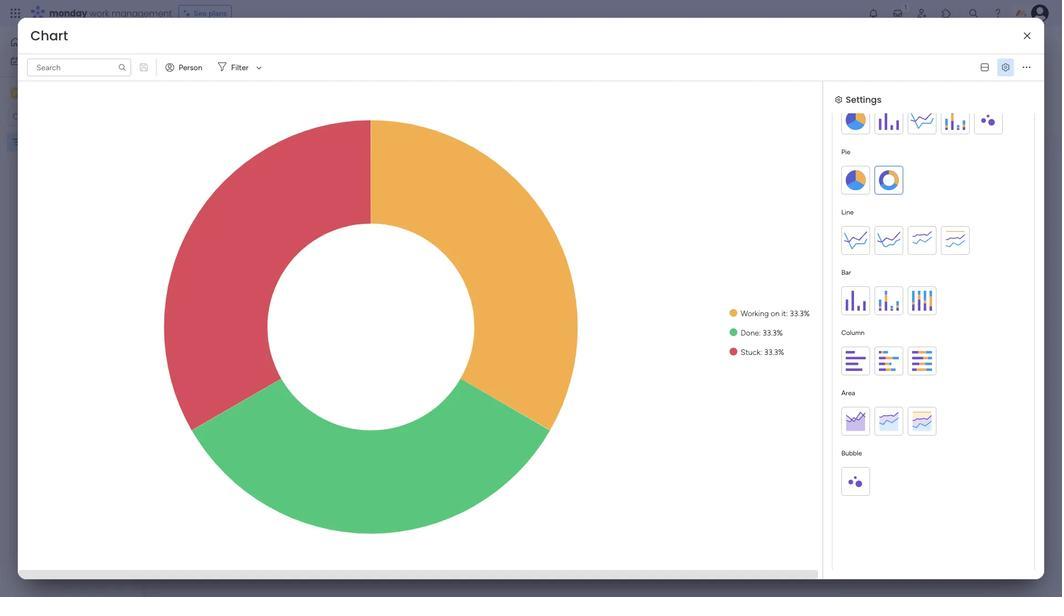 Task type: describe. For each thing, give the bounding box(es) containing it.
dapulse x slim image
[[1025, 32, 1031, 40]]

bar
[[842, 268, 852, 276]]

select product image
[[10, 8, 21, 19]]

33.3% for done : 33.3%
[[763, 328, 783, 338]]

it
[[782, 309, 787, 318]]

my for my work
[[24, 56, 35, 66]]

33.3% for stuck : 33.3%
[[765, 348, 785, 357]]

: for done : 33.3%
[[759, 328, 761, 338]]

area
[[842, 389, 856, 397]]

work for my
[[37, 56, 54, 66]]

new project
[[172, 69, 215, 78]]

monday work management
[[49, 7, 172, 19]]

see plans button
[[179, 5, 232, 22]]

project
[[190, 69, 215, 78]]

settings
[[846, 93, 882, 106]]

working
[[741, 309, 769, 318]]

done : 33.3%
[[741, 328, 783, 338]]

search image
[[118, 63, 127, 72]]

stuck : 33.3%
[[741, 348, 785, 357]]

1 image
[[901, 1, 911, 13]]

filter
[[231, 63, 249, 72]]

main workspace
[[25, 88, 91, 99]]

bubble
[[842, 449, 863, 457]]

Chart field
[[28, 27, 71, 45]]

my work button
[[7, 52, 119, 70]]

see plans
[[194, 9, 227, 18]]

search everything image
[[969, 8, 980, 19]]

first
[[193, 36, 217, 55]]

0 vertical spatial 33.3%
[[790, 309, 810, 318]]

working on it : 33.3%
[[741, 309, 810, 318]]

Search field
[[327, 66, 361, 82]]

home button
[[7, 33, 119, 51]]

apps image
[[942, 8, 953, 19]]

more dots image
[[1024, 64, 1031, 72]]

my first board
[[171, 36, 259, 55]]



Task type: vqa. For each thing, say whether or not it's contained in the screenshot.
bottom :
yes



Task type: locate. For each thing, give the bounding box(es) containing it.
work
[[89, 7, 109, 19], [37, 56, 54, 66]]

work down home
[[37, 56, 54, 66]]

invite members image
[[917, 8, 928, 19]]

pie
[[842, 148, 851, 156]]

0 vertical spatial :
[[787, 309, 788, 318]]

workspace
[[47, 88, 91, 99]]

my down home
[[24, 56, 35, 66]]

on
[[771, 309, 780, 318]]

chart
[[30, 27, 68, 45]]

new project button
[[168, 65, 220, 83]]

person button
[[161, 59, 209, 76]]

0 horizontal spatial my
[[24, 56, 35, 66]]

board
[[220, 36, 259, 55]]

My first board field
[[168, 36, 262, 55]]

2 vertical spatial :
[[761, 348, 763, 357]]

: down "done : 33.3%"
[[761, 348, 763, 357]]

:
[[787, 309, 788, 318], [759, 328, 761, 338], [761, 348, 763, 357]]

v2 split view image
[[982, 64, 989, 72]]

workspace image
[[11, 87, 22, 99]]

33.3% down "done : 33.3%"
[[765, 348, 785, 357]]

0 vertical spatial my
[[171, 36, 190, 55]]

notifications image
[[869, 8, 880, 19]]

done
[[741, 328, 759, 338]]

work for monday
[[89, 7, 109, 19]]

main
[[25, 88, 45, 99]]

main content
[[147, 134, 1063, 598]]

v2 settings line image
[[1003, 64, 1010, 72]]

1 horizontal spatial my
[[171, 36, 190, 55]]

33.3% down on in the bottom of the page
[[763, 328, 783, 338]]

m
[[13, 89, 19, 98]]

1 vertical spatial 33.3%
[[763, 328, 783, 338]]

work inside button
[[37, 56, 54, 66]]

1 horizontal spatial work
[[89, 7, 109, 19]]

work right monday
[[89, 7, 109, 19]]

see
[[194, 9, 207, 18]]

my inside "my work" button
[[24, 56, 35, 66]]

: for stuck : 33.3%
[[761, 348, 763, 357]]

person
[[179, 63, 202, 72]]

option
[[0, 132, 141, 135]]

my inside the 'my first board' field
[[171, 36, 190, 55]]

arrow down image
[[253, 61, 266, 74]]

33.3%
[[790, 309, 810, 318], [763, 328, 783, 338], [765, 348, 785, 357]]

line
[[842, 208, 854, 216]]

1 vertical spatial :
[[759, 328, 761, 338]]

33.3% right it
[[790, 309, 810, 318]]

new
[[172, 69, 188, 78]]

monday
[[49, 7, 87, 19]]

0 vertical spatial work
[[89, 7, 109, 19]]

None search field
[[27, 59, 131, 76]]

list box
[[0, 131, 141, 301]]

: right on in the bottom of the page
[[787, 309, 788, 318]]

workspace selection element
[[11, 87, 92, 101]]

my
[[171, 36, 190, 55], [24, 56, 35, 66]]

2 vertical spatial 33.3%
[[765, 348, 785, 357]]

help image
[[993, 8, 1004, 19]]

0 horizontal spatial work
[[37, 56, 54, 66]]

Filter dashboard by text search field
[[27, 59, 131, 76]]

my work
[[24, 56, 54, 66]]

management
[[112, 7, 172, 19]]

1 vertical spatial my
[[24, 56, 35, 66]]

my for my first board
[[171, 36, 190, 55]]

plans
[[209, 9, 227, 18]]

home
[[25, 37, 47, 47]]

john smith image
[[1032, 4, 1050, 22]]

inbox image
[[893, 8, 904, 19]]

filter button
[[214, 59, 266, 76]]

stuck
[[741, 348, 761, 357]]

column
[[842, 329, 865, 337]]

: up stuck : 33.3% in the bottom right of the page
[[759, 328, 761, 338]]

1 vertical spatial work
[[37, 56, 54, 66]]

my up person popup button
[[171, 36, 190, 55]]



